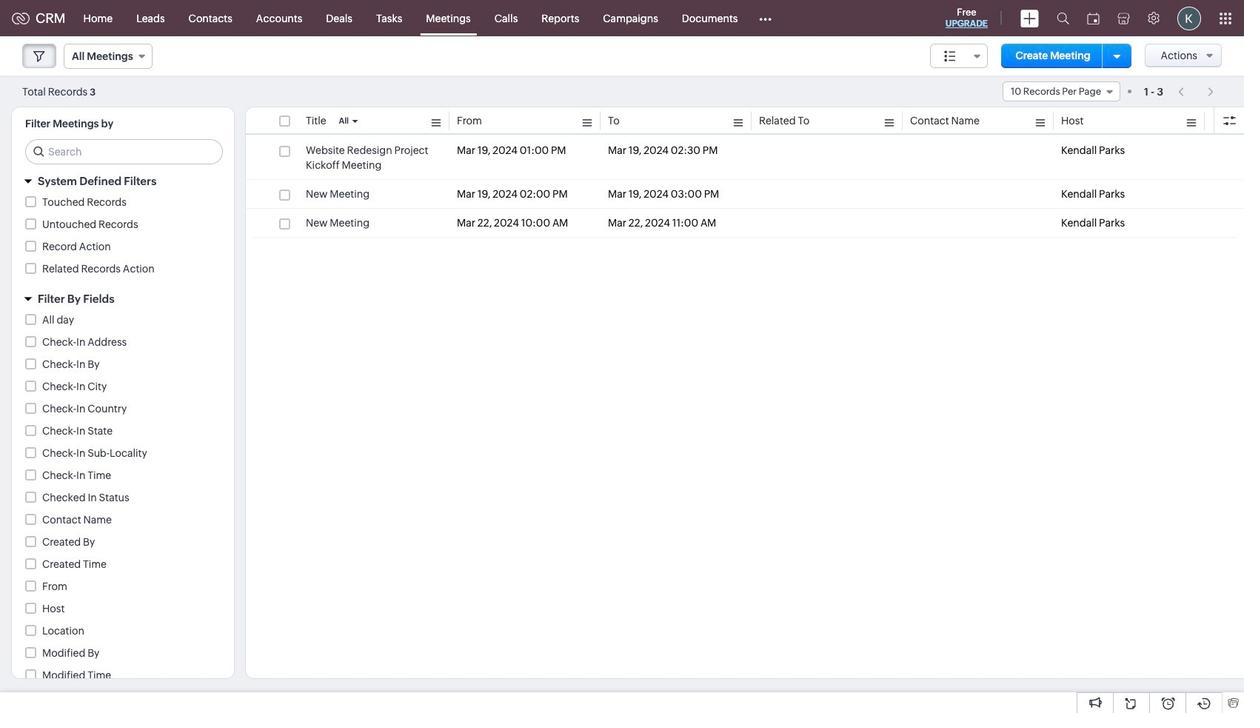 Task type: locate. For each thing, give the bounding box(es) containing it.
logo image
[[12, 12, 30, 24]]

row group
[[246, 136, 1244, 238]]

none field size
[[930, 44, 988, 68]]

navigation
[[1171, 81, 1222, 102]]

None field
[[64, 44, 152, 69], [930, 44, 988, 68], [1003, 81, 1120, 101], [64, 44, 152, 69], [1003, 81, 1120, 101]]

create menu element
[[1011, 0, 1048, 36]]



Task type: vqa. For each thing, say whether or not it's contained in the screenshot.
have
no



Task type: describe. For each thing, give the bounding box(es) containing it.
search image
[[1057, 12, 1069, 24]]

Search text field
[[26, 140, 222, 164]]

profile element
[[1168, 0, 1210, 36]]

size image
[[944, 50, 956, 63]]

Other Modules field
[[750, 6, 782, 30]]

profile image
[[1177, 6, 1201, 30]]

calendar image
[[1087, 12, 1100, 24]]

create menu image
[[1020, 9, 1039, 27]]

search element
[[1048, 0, 1078, 36]]



